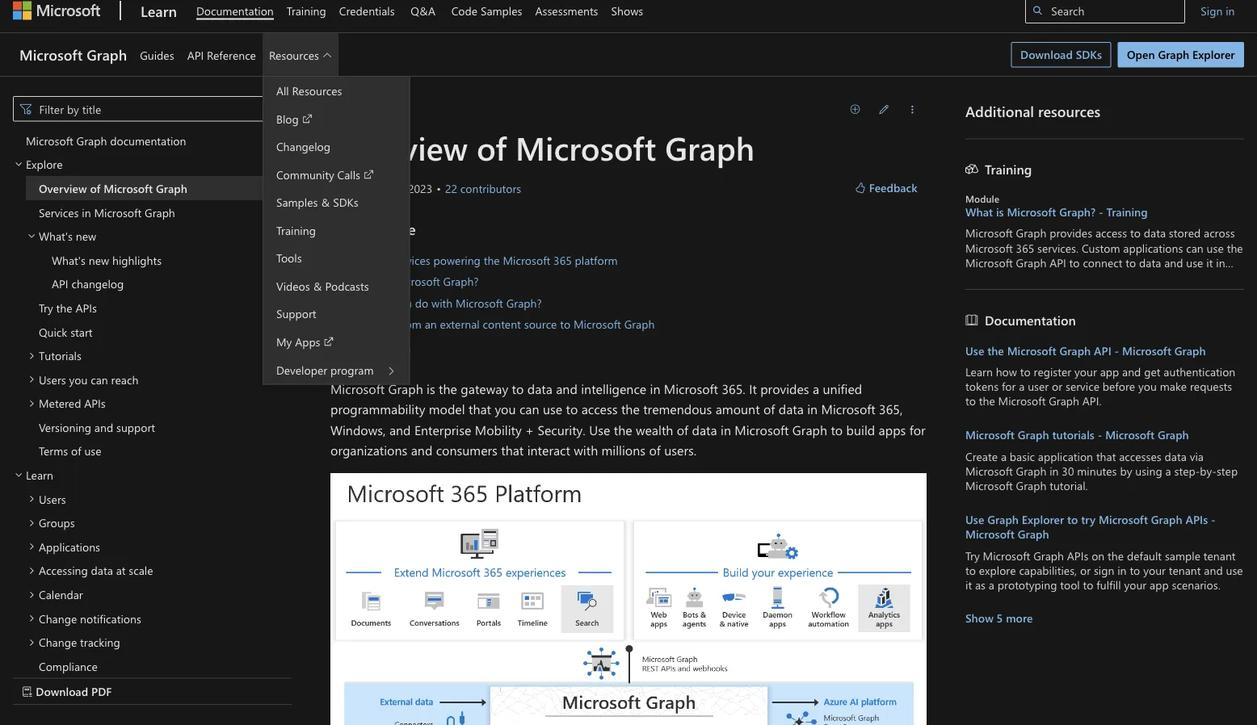 Task type: vqa. For each thing, say whether or not it's contained in the screenshot.
5
yes



Task type: locate. For each thing, give the bounding box(es) containing it.
banner
[[0, 0, 1257, 385]]

download for download pdf
[[36, 684, 88, 699]]

scenarios.
[[1172, 577, 1221, 592]]

the inside use graph explorer to try microsoft graph apis - microsoft graph try microsoft graph apis on the default sample tenant to explore capabilities, or sign in to your tenant and use it as a prototyping tool to fulfill your app scenarios.
[[1108, 548, 1124, 563]]

accessing data at scale
[[39, 563, 153, 578]]

data right amount
[[779, 400, 804, 418]]

for right apps on the bottom of page
[[910, 421, 926, 438]]

a left user
[[1019, 379, 1025, 394]]

a left step-
[[1166, 463, 1171, 478]]

tutorials
[[39, 348, 82, 363]]

the right powering
[[484, 253, 500, 268]]

new up changelog
[[89, 252, 109, 267]]

1 vertical spatial download
[[36, 684, 88, 699]]

fulfill
[[1097, 577, 1121, 592]]

q&a link
[[401, 0, 445, 32]]

1 users from the top
[[39, 372, 66, 387]]

2 horizontal spatial that
[[1096, 449, 1116, 464]]

access
[[1096, 226, 1127, 240], [582, 400, 618, 418]]

group for explore
[[25, 176, 292, 463]]

or inside use graph explorer to try microsoft graph apis - microsoft graph try microsoft graph apis on the default sample tenant to explore capabilities, or sign in to your tenant and use it as a prototyping tool to fulfill your app scenarios.
[[1080, 563, 1091, 578]]

overview
[[330, 126, 468, 169], [39, 180, 87, 195]]

basic
[[1010, 449, 1035, 464]]

0 vertical spatial &
[[321, 195, 330, 210]]

1 vertical spatial users
[[39, 491, 66, 506]]

community calls
[[276, 167, 360, 182]]

download up additional resources
[[1021, 47, 1073, 62]]

in inside the microsoft graph tutorials - microsoft graph create a basic application that accesses data via microsoft graph in 30 minutes by using a step-by-step microsoft graph tutorial.
[[1050, 463, 1059, 478]]

group containing overview of microsoft graph
[[25, 176, 292, 463]]

overview inside main content
[[330, 126, 468, 169]]

your down use the microsoft graph api - microsoft graph link
[[1075, 364, 1097, 379]]

0 vertical spatial samples
[[481, 3, 522, 18]]

0 horizontal spatial provides
[[760, 380, 809, 397]]

support
[[116, 419, 155, 434]]

0 horizontal spatial overview
[[39, 180, 87, 195]]

training link up tools
[[263, 216, 329, 244]]

0 vertical spatial resources
[[269, 47, 319, 62]]

0 horizontal spatial try
[[39, 300, 53, 315]]

or inside use the microsoft graph api - microsoft graph learn how to register your app and get authentication tokens for a user or service before you make requests to the microsoft graph api.
[[1052, 379, 1063, 394]]

use up explore
[[966, 512, 984, 527]]

to right how
[[1020, 364, 1031, 379]]

1 horizontal spatial download
[[1021, 47, 1073, 62]]

by
[[1120, 463, 1132, 478]]

with inside data and services powering the microsoft 365 platform what's in microsoft graph? what can you do with microsoft graph? bring data from an external content source to microsoft graph
[[432, 295, 453, 310]]

2 change from the top
[[39, 635, 77, 650]]

try inside use graph explorer to try microsoft graph apis - microsoft graph try microsoft graph apis on the default sample tenant to explore capabilities, or sign in to your tenant and use it as a prototyping tool to fulfill your app scenarios.
[[966, 548, 980, 563]]

download down compliance
[[36, 684, 88, 699]]

it
[[1207, 255, 1213, 270], [966, 577, 972, 592]]

1 horizontal spatial learn
[[141, 1, 177, 20]]

0 horizontal spatial with
[[432, 295, 453, 310]]

access down what is microsoft graph? - training link
[[1096, 226, 1127, 240]]

0 horizontal spatial what
[[343, 295, 370, 310]]

0 vertical spatial users
[[39, 372, 66, 387]]

tools
[[276, 250, 302, 265]]

explorer for use graph explorer to try microsoft graph apis - microsoft graph try microsoft graph apis on the default sample tenant to explore capabilities, or sign in to your tenant and use it as a prototyping tool to fulfill your app scenarios.
[[1022, 512, 1064, 527]]

0 vertical spatial sdks
[[1076, 47, 1102, 62]]

and inside use the microsoft graph api - microsoft graph learn how to register your app and get authentication tokens for a user or service before you make requests to the microsoft graph api.
[[1122, 364, 1141, 379]]

& right videos
[[313, 278, 322, 293]]

app inside use graph explorer to try microsoft graph apis - microsoft graph try microsoft graph apis on the default sample tenant to explore capabilities, or sign in to your tenant and use it as a prototyping tool to fulfill your app scenarios.
[[1150, 577, 1169, 592]]

versioning
[[39, 419, 91, 434]]

documentation down productivity.
[[985, 311, 1076, 329]]

1 horizontal spatial app
[[1150, 577, 1169, 592]]

tools link
[[263, 244, 315, 272]]

overview up services
[[39, 180, 87, 195]]

is inside the module what is microsoft graph? - training microsoft graph provides access to data stored across microsoft 365 services. custom applications can use the microsoft graph api to connect to data and use it in custom applications to enhance organizational productivity.
[[996, 204, 1004, 219]]

2 horizontal spatial graph?
[[1059, 204, 1096, 219]]

and down enterprise
[[411, 442, 433, 459]]

0 horizontal spatial sdks
[[333, 195, 358, 210]]

0 horizontal spatial for
[[910, 421, 926, 438]]

what's
[[39, 228, 73, 243], [52, 252, 86, 267], [343, 274, 377, 289]]

what
[[966, 204, 993, 219], [343, 295, 370, 310]]

0 vertical spatial use
[[966, 343, 984, 358]]

0 horizontal spatial 365
[[554, 253, 572, 268]]

0 vertical spatial or
[[1052, 379, 1063, 394]]

show 5 more button
[[966, 611, 1033, 626]]

documentation
[[196, 3, 274, 18], [985, 311, 1076, 329]]

a inside use the microsoft graph api - microsoft graph learn how to register your app and get authentication tokens for a user or service before you make requests to the microsoft graph api.
[[1019, 379, 1025, 394]]

overview of microsoft graph up contributors
[[330, 126, 755, 169]]

tool
[[1060, 577, 1080, 592]]

resources
[[1038, 101, 1101, 120]]

you inside microsoft graph is the gateway to data and intelligence in microsoft 365. it provides a unified programmability model that you can use to access the tremendous amount of data in microsoft 365, windows, and enterprise mobility + security. use the wealth of data in microsoft graph to build apps for organizations and consumers that interact with millions of users.
[[495, 400, 516, 418]]

graph? inside the module what is microsoft graph? - training microsoft graph provides access to data stored across microsoft 365 services. custom applications can use the microsoft graph api to connect to data and use it in custom applications to enhance organizational productivity.
[[1059, 204, 1096, 219]]

sdks inside resources element
[[333, 195, 358, 210]]

1 vertical spatial provides
[[760, 380, 809, 397]]

with right do
[[432, 295, 453, 310]]

0 vertical spatial training link
[[280, 0, 333, 32]]

0 vertical spatial with
[[432, 295, 453, 310]]

0 vertical spatial try
[[39, 300, 53, 315]]

learn up guides link
[[141, 1, 177, 20]]

security.
[[538, 421, 586, 438]]

it left the as
[[966, 577, 972, 592]]

microsoft graph tutorials - microsoft graph link
[[966, 428, 1244, 443]]

1 horizontal spatial or
[[1080, 563, 1091, 578]]

how
[[996, 364, 1017, 379]]

article
[[330, 181, 362, 196]]

0 vertical spatial overview of microsoft graph
[[330, 126, 755, 169]]

1 vertical spatial documentation
[[985, 311, 1076, 329]]

0 vertical spatial for
[[1002, 379, 1016, 394]]

videos & podcasts link
[[263, 272, 382, 300]]

compliance link
[[26, 654, 292, 678]]

1 vertical spatial with
[[574, 442, 598, 459]]

1 horizontal spatial samples
[[481, 3, 522, 18]]

wealth
[[636, 421, 673, 438]]

access inside microsoft graph is the gateway to data and intelligence in microsoft 365. it provides a unified programmability model that you can use to access the tremendous amount of data in microsoft 365, windows, and enterprise mobility + security. use the wealth of data in microsoft graph to build apps for organizations and consumers that interact with millions of users.
[[582, 400, 618, 418]]

api changelog link
[[39, 272, 292, 295]]

group containing what's new highlights
[[39, 248, 292, 295]]

1 vertical spatial overview of microsoft graph
[[39, 180, 187, 195]]

0 horizontal spatial documentation
[[196, 3, 274, 18]]

use inside microsoft graph is the gateway to data and intelligence in microsoft 365. it provides a unified programmability model that you can use to access the tremendous amount of data in microsoft 365, windows, and enterprise mobility + security. use the wealth of data in microsoft graph to build apps for organizations and consumers that interact with millions of users.
[[543, 400, 562, 418]]

that down mobility
[[501, 442, 524, 459]]

2 horizontal spatial learn
[[966, 364, 993, 379]]

tenant right default
[[1169, 563, 1201, 578]]

app down default
[[1150, 577, 1169, 592]]

what's down services
[[39, 228, 73, 243]]

samples right the code
[[481, 3, 522, 18]]

tremendous
[[643, 400, 712, 418]]

1 vertical spatial what's
[[52, 252, 86, 267]]

feedback
[[869, 180, 917, 195]]

in inside 'link'
[[82, 204, 91, 219]]

or left sign
[[1080, 563, 1091, 578]]

applications up organizational
[[1123, 240, 1183, 255]]

0 vertical spatial download
[[1021, 47, 1073, 62]]

2 vertical spatial graph?
[[506, 295, 542, 310]]

use down stored in the right of the page
[[1186, 255, 1203, 270]]

graph? up services.
[[1059, 204, 1096, 219]]

0 vertical spatial overview
[[330, 126, 468, 169]]

graph inside data and services powering the microsoft 365 platform what's in microsoft graph? what can you do with microsoft graph? bring data from an external content source to microsoft graph
[[624, 316, 655, 331]]

my apps link
[[263, 328, 347, 356]]

1 vertical spatial resources
[[292, 83, 342, 98]]

for inside use the microsoft graph api - microsoft graph learn how to register your app and get authentication tokens for a user or service before you make requests to the microsoft graph api.
[[1002, 379, 1016, 394]]

api inside 'table of contents' 'tree'
[[52, 276, 68, 291]]

use the microsoft graph api - microsoft graph learn how to register your app and get authentication tokens for a user or service before you make requests to the microsoft graph api.
[[966, 343, 1236, 408]]

for right tokens
[[1002, 379, 1016, 394]]

and right "sample"
[[1204, 563, 1223, 578]]

- up the before
[[1115, 343, 1119, 358]]

0 vertical spatial it
[[1207, 255, 1213, 270]]

use down versioning and support
[[84, 443, 101, 458]]

what's down data
[[343, 274, 377, 289]]

terms
[[39, 443, 68, 458]]

1 horizontal spatial with
[[574, 442, 598, 459]]

overview of microsoft graph inside main content
[[330, 126, 755, 169]]

0 horizontal spatial overview of microsoft graph
[[39, 180, 187, 195]]

0 vertical spatial what
[[966, 204, 993, 219]]

microsoft
[[19, 45, 83, 64], [516, 126, 656, 169], [26, 133, 73, 147], [104, 180, 153, 195], [94, 204, 142, 219], [1007, 204, 1056, 219], [966, 226, 1013, 240], [966, 240, 1013, 255], [503, 253, 550, 268], [966, 255, 1013, 270], [393, 274, 440, 289], [456, 295, 503, 310], [574, 316, 621, 331], [1007, 343, 1057, 358], [1122, 343, 1172, 358], [330, 380, 385, 397], [664, 380, 718, 397], [998, 393, 1046, 408], [821, 400, 876, 418], [735, 421, 789, 438], [966, 428, 1015, 442], [1105, 428, 1155, 442], [966, 463, 1013, 478], [966, 478, 1013, 493], [1099, 512, 1148, 527], [966, 527, 1015, 542], [983, 548, 1031, 563]]

your right fulfill
[[1124, 577, 1147, 592]]

what is microsoft graph? - training link
[[966, 204, 1244, 219]]

article review date element
[[375, 178, 432, 199]]

the inside data and services powering the microsoft 365 platform what's in microsoft graph? what can you do with microsoft graph? bring data from an external content source to microsoft graph
[[484, 253, 500, 268]]

explorer down sign in link
[[1193, 47, 1235, 62]]

at
[[116, 563, 126, 578]]

module
[[966, 192, 1000, 205]]

api up 'try the apis'
[[52, 276, 68, 291]]

0 vertical spatial app
[[1100, 364, 1119, 379]]

primary navigation
[[12, 96, 292, 726]]

tree item inside 'table of contents' 'tree'
[[25, 224, 292, 295]]

with inside microsoft graph is the gateway to data and intelligence in microsoft 365. it provides a unified programmability model that you can use to access the tremendous amount of data in microsoft 365, windows, and enterprise mobility + security. use the wealth of data in microsoft graph to build apps for organizations and consumers that interact with millions of users.
[[574, 442, 598, 459]]

group containing users
[[26, 487, 292, 726]]

sdks left the open
[[1076, 47, 1102, 62]]

0 vertical spatial applications
[[1123, 240, 1183, 255]]

training up module
[[985, 160, 1032, 178]]

+
[[525, 421, 534, 438]]

use inside use graph explorer to try microsoft graph apis - microsoft graph try microsoft graph apis on the default sample tenant to explore capabilities, or sign in to your tenant and use it as a prototyping tool to fulfill your app scenarios.
[[1226, 563, 1243, 578]]

0 horizontal spatial explorer
[[1022, 512, 1064, 527]]

1 horizontal spatial what
[[966, 204, 993, 219]]

2 vertical spatial learn
[[26, 467, 53, 482]]

to right gateway
[[512, 380, 524, 397]]

1 vertical spatial app
[[1150, 577, 1169, 592]]

terms of use
[[39, 443, 101, 458]]

samples down community
[[276, 195, 318, 210]]

try inside group
[[39, 300, 53, 315]]

and inside data and services powering the microsoft 365 platform what's in microsoft graph? what can you do with microsoft graph? bring data from an external content source to microsoft graph
[[370, 253, 389, 268]]

0 vertical spatial graph?
[[1059, 204, 1096, 219]]

data left from on the top left of the page
[[373, 316, 395, 331]]

2 vertical spatial what's
[[343, 274, 377, 289]]

1 vertical spatial samples
[[276, 195, 318, 210]]

0 vertical spatial what's
[[39, 228, 73, 243]]

can inside data and services powering the microsoft 365 platform what's in microsoft graph? what can you do with microsoft graph? bring data from an external content source to microsoft graph
[[373, 295, 390, 310]]

you left do
[[394, 295, 412, 310]]

1 vertical spatial is
[[427, 380, 435, 397]]

apis inside the try the apis link
[[75, 300, 97, 315]]

provides inside microsoft graph is the gateway to data and intelligence in microsoft 365. it provides a unified programmability model that you can use to access the tremendous amount of data in microsoft 365, windows, and enterprise mobility + security. use the wealth of data in microsoft graph to build apps for organizations and consumers that interact with millions of users.
[[760, 380, 809, 397]]

users you can reach
[[39, 372, 138, 387]]

explorer inside use graph explorer to try microsoft graph apis - microsoft graph try microsoft graph apis on the default sample tenant to explore capabilities, or sign in to your tenant and use it as a prototyping tool to fulfill your app scenarios.
[[1022, 512, 1064, 527]]

1 horizontal spatial it
[[1207, 255, 1213, 270]]

0 vertical spatial provides
[[1050, 226, 1093, 240]]

can
[[1186, 240, 1204, 255], [373, 295, 390, 310], [91, 372, 108, 387], [519, 400, 539, 418]]

group inside group
[[39, 248, 292, 295]]

download sdks link
[[1011, 42, 1111, 67]]

2 vertical spatial use
[[966, 512, 984, 527]]

what's down what's new
[[52, 252, 86, 267]]

explorer down tutorial.
[[1022, 512, 1064, 527]]

enterprise
[[414, 421, 471, 438]]

the down intelligence
[[621, 400, 640, 418]]

try the apis link
[[26, 295, 292, 319]]

&
[[321, 195, 330, 210], [313, 278, 322, 293]]

1 vertical spatial &
[[313, 278, 322, 293]]

what down "podcasts"
[[343, 295, 370, 310]]

guides link
[[133, 33, 181, 76]]

samples & sdks link
[[263, 188, 371, 216]]

api.
[[1083, 393, 1102, 408]]

1 vertical spatial change
[[39, 635, 77, 650]]

of right terms in the left bottom of the page
[[71, 443, 81, 458]]

training up custom
[[1107, 204, 1148, 219]]

data inside tree item
[[91, 563, 113, 578]]

apis up "sample"
[[1186, 512, 1208, 527]]

can up +
[[519, 400, 539, 418]]

users for users
[[39, 491, 66, 506]]

training inside resources element
[[276, 223, 316, 238]]

1 vertical spatial new
[[89, 252, 109, 267]]

microsoft graph tutorials - microsoft graph create a basic application that accesses data via microsoft graph in 30 minutes by using a step-by-step microsoft graph tutorial.
[[966, 428, 1238, 493]]

is up custom
[[996, 204, 1004, 219]]

add microsoft graph overview - microsoft graph | microsoft learn to a collection image
[[851, 102, 861, 115]]

credentials
[[339, 3, 395, 18]]

overview of microsoft graph main content
[[330, 96, 927, 726]]

data inside the microsoft graph tutorials - microsoft graph create a basic application that accesses data via microsoft graph in 30 minutes by using a step-by-step microsoft graph tutorial.
[[1165, 449, 1187, 464]]

provides inside the module what is microsoft graph? - training microsoft graph provides access to data stored across microsoft 365 services. custom applications can use the microsoft graph api to connect to data and use it in custom applications to enhance organizational productivity.
[[1050, 226, 1093, 240]]

0 horizontal spatial is
[[427, 380, 435, 397]]

what up custom
[[966, 204, 993, 219]]

1 horizontal spatial for
[[1002, 379, 1016, 394]]

1 horizontal spatial graph?
[[506, 295, 542, 310]]

you up metered apis
[[69, 372, 88, 387]]

change down calendar
[[39, 611, 77, 626]]

0 horizontal spatial learn
[[26, 467, 53, 482]]

group
[[25, 176, 292, 463], [39, 248, 292, 295], [26, 487, 292, 726]]

and inside the module what is microsoft graph? - training microsoft graph provides access to data stored across microsoft 365 services. custom applications can use the microsoft graph api to connect to data and use it in custom applications to enhance organizational productivity.
[[1164, 255, 1183, 270]]

use inside microsoft graph is the gateway to data and intelligence in microsoft 365. it provides a unified programmability model that you can use to access the tremendous amount of data in microsoft 365, windows, and enterprise mobility + security. use the wealth of data in microsoft graph to build apps for organizations and consumers that interact with millions of users.
[[589, 421, 610, 438]]

tree item containing what's new
[[25, 224, 292, 295]]

videos
[[276, 278, 310, 293]]

device
[[70, 682, 102, 697]]

calls
[[337, 167, 360, 182]]

data left the via
[[1165, 449, 1187, 464]]

- right tutorials
[[1098, 428, 1102, 442]]

blog link
[[263, 105, 326, 133]]

resources up all
[[269, 47, 319, 62]]

to inside data and services powering the microsoft 365 platform what's in microsoft graph? what can you do with microsoft graph? bring data from an external content source to microsoft graph
[[560, 316, 571, 331]]

0 horizontal spatial download
[[36, 684, 88, 699]]

download for download sdks
[[1021, 47, 1073, 62]]

0 vertical spatial change
[[39, 611, 77, 626]]

0 vertical spatial access
[[1096, 226, 1127, 240]]

and
[[370, 253, 389, 268], [1164, 255, 1183, 270], [1122, 364, 1141, 379], [556, 380, 578, 397], [94, 419, 113, 434], [389, 421, 411, 438], [411, 442, 433, 459], [1204, 563, 1223, 578]]

1 horizontal spatial access
[[1096, 226, 1127, 240]]

that
[[469, 400, 491, 418], [501, 442, 524, 459], [1096, 449, 1116, 464]]

download inside button
[[36, 684, 88, 699]]

mobility
[[475, 421, 522, 438]]

graph inside 'link'
[[145, 204, 175, 219]]

learn down terms in the left bottom of the page
[[26, 467, 53, 482]]

use the microsoft graph api - microsoft graph link
[[966, 343, 1244, 358]]

is up model
[[427, 380, 435, 397]]

you inside use the microsoft graph api - microsoft graph learn how to register your app and get authentication tokens for a user or service before you make requests to the microsoft graph api.
[[1138, 379, 1157, 394]]

1 change from the top
[[39, 611, 77, 626]]

0 horizontal spatial graph?
[[443, 274, 479, 289]]

1 vertical spatial explorer
[[1022, 512, 1064, 527]]

1 vertical spatial applications
[[1005, 270, 1065, 285]]

sdks down calls
[[333, 195, 358, 210]]

terms of use link
[[26, 439, 292, 463]]

is inside microsoft graph is the gateway to data and intelligence in microsoft 365. it provides a unified programmability model that you can use to access the tremendous amount of data in microsoft 365, windows, and enterprise mobility + security. use the wealth of data in microsoft graph to build apps for organizations and consumers that interact with millions of users.
[[427, 380, 435, 397]]

0 horizontal spatial that
[[469, 400, 491, 418]]

provides down what is microsoft graph? - training link
[[1050, 226, 1093, 240]]

the right on
[[1108, 548, 1124, 563]]

new up what's new highlights
[[76, 228, 96, 243]]

powering
[[434, 253, 481, 268]]

microsoft graph documentation link
[[13, 128, 292, 152]]

0 horizontal spatial applications
[[1005, 270, 1065, 285]]

data left at
[[91, 563, 113, 578]]

use inside use graph explorer to try microsoft graph apis - microsoft graph try microsoft graph apis on the default sample tenant to explore capabilities, or sign in to your tenant and use it as a prototyping tool to fulfill your app scenarios.
[[966, 512, 984, 527]]

- inside the module what is microsoft graph? - training microsoft graph provides access to data stored across microsoft 365 services. custom applications can use the microsoft graph api to connect to data and use it in custom applications to enhance organizational productivity.
[[1099, 204, 1104, 219]]

try up the as
[[966, 548, 980, 563]]

change for change notifications
[[39, 611, 77, 626]]

provides
[[1050, 226, 1093, 240], [760, 380, 809, 397]]

it down across
[[1207, 255, 1213, 270]]

resources
[[269, 47, 319, 62], [292, 83, 342, 98]]

new
[[76, 228, 96, 243], [89, 252, 109, 267]]

use right scenarios.
[[1226, 563, 1243, 578]]

that down gateway
[[469, 400, 491, 418]]

use inside use the microsoft graph api - microsoft graph learn how to register your app and get authentication tokens for a user or service before you make requests to the microsoft graph api.
[[966, 343, 984, 358]]

reference
[[207, 47, 256, 62]]

0 vertical spatial is
[[996, 204, 1004, 219]]

1 horizontal spatial explorer
[[1193, 47, 1235, 62]]

what's inside data and services powering the microsoft 365 platform what's in microsoft graph? what can you do with microsoft graph? bring data from an external content source to microsoft graph
[[343, 274, 377, 289]]

provides right it
[[760, 380, 809, 397]]

0 vertical spatial explorer
[[1193, 47, 1235, 62]]

1 vertical spatial access
[[582, 400, 618, 418]]

in inside the module what is microsoft graph? - training microsoft graph provides access to data stored across microsoft 365 services. custom applications can use the microsoft graph api to connect to data and use it in custom applications to enhance organizational productivity.
[[1216, 255, 1225, 270]]

0 horizontal spatial samples
[[276, 195, 318, 210]]

the
[[1227, 240, 1243, 255], [484, 253, 500, 268], [56, 300, 72, 315], [988, 343, 1004, 358], [439, 380, 457, 397], [979, 393, 995, 408], [621, 400, 640, 418], [614, 421, 632, 438], [1108, 548, 1124, 563]]

in inside use graph explorer to try microsoft graph apis - microsoft graph try microsoft graph apis on the default sample tenant to explore capabilities, or sign in to your tenant and use it as a prototyping tool to fulfill your app scenarios.
[[1118, 563, 1127, 578]]

download sdks
[[1021, 47, 1102, 62]]

1 horizontal spatial overview of microsoft graph
[[330, 126, 755, 169]]

graph? up source
[[506, 295, 542, 310]]

1 vertical spatial for
[[910, 421, 926, 438]]

custom
[[966, 270, 1002, 285]]

1 horizontal spatial is
[[996, 204, 1004, 219]]

what can you do with microsoft graph? link
[[343, 295, 542, 310]]

the up "quick start"
[[56, 300, 72, 315]]

0 horizontal spatial access
[[582, 400, 618, 418]]

sign
[[1201, 3, 1223, 18]]

api left reference
[[187, 47, 204, 62]]

try up quick
[[39, 300, 53, 315]]

1 vertical spatial overview
[[39, 180, 87, 195]]

use up tokens
[[966, 343, 984, 358]]

1 vertical spatial or
[[1080, 563, 1091, 578]]

0 horizontal spatial it
[[966, 577, 972, 592]]

in this article navigation
[[330, 219, 927, 359]]

- inside the microsoft graph tutorials - microsoft graph create a basic application that accesses data via microsoft graph in 30 minutes by using a step-by-step microsoft graph tutorial.
[[1098, 428, 1102, 442]]

overview inside group
[[39, 180, 87, 195]]

tree item
[[12, 152, 292, 463], [25, 224, 292, 295], [12, 463, 292, 726]]

enhance
[[1082, 270, 1124, 285]]

app inside use the microsoft graph api - microsoft graph learn how to register your app and get authentication tokens for a user or service before you make requests to the microsoft graph api.
[[1100, 364, 1119, 379]]

changelog
[[276, 139, 330, 154]]

source
[[524, 316, 557, 331]]

to right source
[[560, 316, 571, 331]]

the up millions
[[614, 421, 632, 438]]

of up contributors
[[477, 126, 507, 169]]

api reference link
[[181, 33, 263, 76]]

1 vertical spatial try
[[966, 548, 980, 563]]

microsoft graph link
[[13, 33, 133, 76]]

metered
[[39, 396, 81, 410]]

22
[[445, 181, 457, 196]]

documentation up reference
[[196, 3, 274, 18]]

data inside data and services powering the microsoft 365 platform what's in microsoft graph? what can you do with microsoft graph? bring data from an external content source to microsoft graph
[[373, 316, 395, 331]]

2 users from the top
[[39, 491, 66, 506]]

tenant right "sample"
[[1204, 548, 1236, 563]]

a left unified
[[813, 380, 819, 397]]

1 horizontal spatial overview
[[330, 126, 468, 169]]

api inside the module what is microsoft graph? - training microsoft graph provides access to data stored across microsoft 365 services. custom applications can use the microsoft graph api to connect to data and use it in custom applications to enhance organizational productivity.
[[1050, 255, 1066, 270]]

cross-device experiences
[[39, 682, 164, 697]]

tree item containing explore
[[12, 152, 292, 463]]

with down security.
[[574, 442, 598, 459]]

notifications
[[80, 611, 141, 626]]

platform
[[575, 253, 618, 268]]

1 vertical spatial sdks
[[333, 195, 358, 210]]

Search search field
[[1025, 0, 1185, 23], [1025, 0, 1185, 23]]

0 vertical spatial new
[[76, 228, 96, 243]]

1 vertical spatial it
[[966, 577, 972, 592]]

shows link
[[605, 0, 650, 32]]



Task type: describe. For each thing, give the bounding box(es) containing it.
services in microsoft graph
[[39, 204, 175, 219]]

and inside use graph explorer to try microsoft graph apis - microsoft graph try microsoft graph apis on the default sample tenant to explore capabilities, or sign in to your tenant and use it as a prototyping tool to fulfill your app scenarios.
[[1204, 563, 1223, 578]]

groups
[[39, 515, 75, 530]]

data up users.
[[692, 421, 717, 438]]

organizational
[[1127, 270, 1198, 285]]

overview of microsoft graph link
[[26, 176, 292, 200]]

a inside microsoft graph is the gateway to data and intelligence in microsoft 365. it provides a unified programmability model that you can use to access the tremendous amount of data in microsoft 365, windows, and enterprise mobility + security. use the wealth of data in microsoft graph to build apps for organizations and consumers that interact with millions of users.
[[813, 380, 819, 397]]

compliance
[[39, 659, 98, 674]]

tutorials
[[1052, 428, 1095, 442]]

1 horizontal spatial documentation
[[985, 311, 1076, 329]]

of up 'services in microsoft graph' on the left
[[90, 180, 100, 195]]

cross-
[[39, 682, 70, 697]]

credentials link
[[333, 0, 401, 32]]

try the apis
[[39, 300, 97, 315]]

365 inside data and services powering the microsoft 365 platform what's in microsoft graph? what can you do with microsoft graph? bring data from an external content source to microsoft graph
[[554, 253, 572, 268]]

to left connect
[[1069, 255, 1080, 270]]

step
[[1217, 463, 1238, 478]]

the up model
[[439, 380, 457, 397]]

your inside use the microsoft graph api - microsoft graph learn how to register your app and get authentication tokens for a user or service before you make requests to the microsoft graph api.
[[1075, 364, 1097, 379]]

& for samples
[[321, 195, 330, 210]]

to right connect
[[1126, 255, 1136, 270]]

amount
[[716, 400, 760, 418]]

you inside data and services powering the microsoft 365 platform what's in microsoft graph? what can you do with microsoft graph? bring data from an external content source to microsoft graph
[[394, 295, 412, 310]]

resources inside dropdown button
[[269, 47, 319, 62]]

1 vertical spatial graph?
[[443, 274, 479, 289]]

microsoft graph is the gateway to data and intelligence in microsoft 365. it provides a unified programmability model that you can use to access the tremendous amount of data in microsoft 365, windows, and enterprise mobility + security. use the wealth of data in microsoft graph to build apps for organizations and consumers that interact with millions of users.
[[330, 380, 926, 459]]

external
[[440, 316, 480, 331]]

download pdf
[[36, 684, 112, 699]]

support link
[[263, 300, 329, 328]]

Search search field
[[13, 96, 292, 122]]

and up security.
[[556, 380, 578, 397]]

training inside the module what is microsoft graph? - training microsoft graph provides access to data stored across microsoft 365 services. custom applications can use the microsoft graph api to connect to data and use it in custom applications to enhance organizational productivity.
[[1107, 204, 1148, 219]]

in
[[330, 219, 343, 239]]

to up create
[[966, 393, 976, 408]]

apis left on
[[1067, 548, 1089, 563]]

services in microsoft graph link
[[26, 200, 292, 224]]

22 contributors button
[[445, 181, 521, 196]]

use graph explorer to try microsoft graph apis - microsoft graph try microsoft graph apis on the default sample tenant to explore capabilities, or sign in to your tenant and use it as a prototyping tool to fulfill your app scenarios.
[[966, 512, 1243, 592]]

training up resources dropdown button
[[287, 3, 326, 18]]

change for change tracking
[[39, 635, 77, 650]]

can inside microsoft graph is the gateway to data and intelligence in microsoft 365. it provides a unified programmability model that you can use to access the tremendous amount of data in microsoft 365, windows, and enterprise mobility + security. use the wealth of data in microsoft graph to build apps for organizations and consumers that interact with millions of users.
[[519, 400, 539, 418]]

all resources link
[[263, 77, 355, 105]]

microsoft inside 'link'
[[94, 204, 142, 219]]

banner containing learn
[[0, 0, 1257, 385]]

to left 'build'
[[831, 421, 843, 438]]

what inside the module what is microsoft graph? - training microsoft graph provides access to data stored across microsoft 365 services. custom applications can use the microsoft graph api to connect to data and use it in custom applications to enhance organizational productivity.
[[966, 204, 993, 219]]

sign in
[[1201, 3, 1235, 18]]

it inside the module what is microsoft graph? - training microsoft graph provides access to data stored across microsoft 365 services. custom applications can use the microsoft graph api to connect to data and use it in custom applications to enhance organizational productivity.
[[1207, 255, 1213, 270]]

shows
[[611, 3, 643, 18]]

stored
[[1169, 226, 1201, 240]]

code
[[451, 3, 478, 18]]

show 5 more
[[966, 611, 1033, 626]]

samples & sdks
[[276, 195, 358, 210]]

tutorial.
[[1050, 478, 1088, 493]]

calendar
[[39, 587, 83, 602]]

a inside use graph explorer to try microsoft graph apis - microsoft graph try microsoft graph apis on the default sample tenant to explore capabilities, or sign in to your tenant and use it as a prototyping tool to fulfill your app scenarios.
[[989, 577, 995, 592]]

sign in link
[[1192, 0, 1244, 23]]

1 horizontal spatial sdks
[[1076, 47, 1102, 62]]

microsoft graph, microsoft graph data connect, and microsoft graph connectors enable extending microsoft 365 experiences and building intelligent apps. image
[[330, 474, 927, 726]]

open graph explorer
[[1127, 47, 1235, 62]]

by-
[[1200, 463, 1217, 478]]

bring
[[343, 316, 370, 331]]

that inside the microsoft graph tutorials - microsoft graph create a basic application that accesses data via microsoft graph in 30 minutes by using a step-by-step microsoft graph tutorial.
[[1096, 449, 1116, 464]]

resources button
[[263, 33, 338, 76]]

a left basic
[[1001, 449, 1007, 464]]

windows,
[[330, 421, 386, 438]]

versioning and support
[[39, 419, 155, 434]]

1 horizontal spatial that
[[501, 442, 524, 459]]

in this article
[[330, 219, 416, 239]]

use inside tree item
[[84, 443, 101, 458]]

to up security.
[[566, 400, 578, 418]]

& for videos
[[313, 278, 322, 293]]

service
[[1066, 379, 1100, 394]]

documentation link
[[190, 0, 280, 32]]

1 vertical spatial training link
[[263, 216, 329, 244]]

can inside 'table of contents' 'tree'
[[91, 372, 108, 387]]

for inside microsoft graph is the gateway to data and intelligence in microsoft 365. it provides a unified programmability model that you can use to access the tremendous amount of data in microsoft 365, windows, and enterprise mobility + security. use the wealth of data in microsoft graph to build apps for organizations and consumers that interact with millions of users.
[[910, 421, 926, 438]]

in inside data and services powering the microsoft 365 platform what's in microsoft graph? what can you do with microsoft graph? bring data from an external content source to microsoft graph
[[380, 274, 390, 289]]

1 horizontal spatial tenant
[[1204, 548, 1236, 563]]

api inside use the microsoft graph api - microsoft graph learn how to register your app and get authentication tokens for a user or service before you make requests to the microsoft graph api.
[[1094, 343, 1112, 358]]

community calls link
[[263, 160, 387, 188]]

and inside tree item
[[94, 419, 113, 434]]

your left scenarios.
[[1143, 563, 1166, 578]]

metered apis
[[39, 396, 106, 410]]

to left enhance
[[1068, 270, 1079, 285]]

of right amount
[[764, 400, 775, 418]]

access inside the module what is microsoft graph? - training microsoft graph provides access to data stored across microsoft 365 services. custom applications can use the microsoft graph api to connect to data and use it in custom applications to enhance organizational productivity.
[[1096, 226, 1127, 240]]

table of contents tree
[[12, 128, 292, 726]]

Filter by title text field
[[13, 96, 292, 122]]

support
[[276, 306, 316, 321]]

model
[[429, 400, 465, 418]]

data right connect
[[1139, 255, 1161, 270]]

organizations
[[330, 442, 407, 459]]

change notifications
[[39, 611, 141, 626]]

apps
[[295, 334, 320, 349]]

to left explore
[[966, 563, 976, 578]]

on
[[1092, 548, 1105, 563]]

to down what is microsoft graph? - training link
[[1130, 226, 1141, 240]]

what inside data and services powering the microsoft 365 platform what's in microsoft graph? what can you do with microsoft graph? bring data from an external content source to microsoft graph
[[343, 295, 370, 310]]

explorer for open graph explorer
[[1193, 47, 1235, 62]]

is for microsoft
[[996, 204, 1004, 219]]

overview of microsoft graph inside tree item
[[39, 180, 187, 195]]

of down the "wealth"
[[649, 442, 661, 459]]

- inside use graph explorer to try microsoft graph apis - microsoft graph try microsoft graph apis on the default sample tenant to explore capabilities, or sign in to your tenant and use it as a prototyping tool to fulfill your app scenarios.
[[1211, 512, 1216, 527]]

to right fulfill
[[1130, 563, 1140, 578]]

documentation
[[110, 133, 186, 147]]

edit image
[[879, 102, 889, 115]]

feedback button
[[846, 175, 927, 200]]

changelog
[[71, 276, 124, 291]]

the inside the try the apis link
[[56, 300, 72, 315]]

additional
[[966, 101, 1034, 120]]

1 horizontal spatial applications
[[1123, 240, 1183, 255]]

productivity.
[[966, 284, 1028, 299]]

change tracking
[[39, 635, 120, 650]]

my
[[276, 334, 292, 349]]

services
[[392, 253, 430, 268]]

samples inside samples & sdks link
[[276, 195, 318, 210]]

gateway
[[461, 380, 508, 397]]

365 inside the module what is microsoft graph? - training microsoft graph provides access to data stored across microsoft 365 services. custom applications can use the microsoft graph api to connect to data and use it in custom applications to enhance organizational productivity.
[[1016, 240, 1034, 255]]

developer program button
[[263, 356, 409, 384]]

user
[[1028, 379, 1049, 394]]

api changelog
[[52, 276, 124, 291]]

versioning and support link
[[26, 415, 292, 439]]

new for what's new highlights
[[89, 252, 109, 267]]

to left try
[[1067, 512, 1078, 527]]

samples inside code samples link
[[481, 3, 522, 18]]

is for the
[[427, 380, 435, 397]]

of up users.
[[677, 421, 689, 438]]

to right tool
[[1083, 577, 1094, 592]]

learn inside use the microsoft graph api - microsoft graph learn how to register your app and get authentication tokens for a user or service before you make requests to the microsoft graph api.
[[966, 364, 993, 379]]

start
[[70, 324, 93, 339]]

services.
[[1038, 240, 1079, 255]]

- inside use the microsoft graph api - microsoft graph learn how to register your app and get authentication tokens for a user or service before you make requests to the microsoft graph api.
[[1115, 343, 1119, 358]]

0 horizontal spatial tenant
[[1169, 563, 1201, 578]]

group for what's new
[[39, 248, 292, 295]]

use for use the microsoft graph api - microsoft graph
[[966, 343, 984, 358]]

the inside the module what is microsoft graph? - training microsoft graph provides access to data stored across microsoft 365 services. custom applications can use the microsoft graph api to connect to data and use it in custom applications to enhance organizational productivity.
[[1227, 240, 1243, 255]]

try
[[1081, 512, 1096, 527]]

apis up versioning and support
[[84, 396, 106, 410]]

use right stored in the right of the page
[[1207, 240, 1224, 255]]

what's new highlights
[[52, 252, 162, 267]]

data left stored in the right of the page
[[1144, 226, 1166, 240]]

scale
[[129, 563, 153, 578]]

open
[[1127, 47, 1155, 62]]

users for users you can reach
[[39, 372, 66, 387]]

you inside tree item
[[69, 372, 88, 387]]

the up how
[[988, 343, 1004, 358]]

can inside the module what is microsoft graph? - training microsoft graph provides access to data stored across microsoft 365 services. custom applications can use the microsoft graph api to connect to data and use it in custom applications to enhance organizational productivity.
[[1186, 240, 1204, 255]]

code samples link
[[445, 0, 529, 32]]

what's for what's new
[[39, 228, 73, 243]]

my apps
[[276, 334, 320, 349]]

application
[[1038, 449, 1093, 464]]

30
[[1062, 463, 1074, 478]]

api reference
[[187, 47, 256, 62]]

22 contributors
[[445, 181, 521, 196]]

and down programmability
[[389, 421, 411, 438]]

0 vertical spatial learn
[[141, 1, 177, 20]]

it inside use graph explorer to try microsoft graph apis - microsoft graph try microsoft graph apis on the default sample tenant to explore capabilities, or sign in to your tenant and use it as a prototyping tool to fulfill your app scenarios.
[[966, 577, 972, 592]]

resources element
[[263, 76, 410, 385]]

the left user
[[979, 393, 995, 408]]

minutes
[[1077, 463, 1117, 478]]

as
[[975, 577, 986, 592]]

group for learn
[[26, 487, 292, 726]]

learn inside tree item
[[26, 467, 53, 482]]

what's for what's new highlights
[[52, 252, 86, 267]]

tree item containing learn
[[12, 463, 292, 726]]

highlights
[[112, 252, 162, 267]]

data up +
[[527, 380, 553, 397]]

what's new highlights link
[[39, 248, 292, 272]]

new for what's new
[[76, 228, 96, 243]]

sign
[[1094, 563, 1115, 578]]

0 vertical spatial documentation
[[196, 3, 274, 18]]

tracking
[[80, 635, 120, 650]]

use for use graph explorer to try microsoft graph apis - microsoft graph
[[966, 512, 984, 527]]

learn link
[[134, 0, 183, 32]]

content
[[483, 316, 521, 331]]

connect
[[1083, 255, 1123, 270]]

more
[[1006, 611, 1033, 626]]

data and services powering the microsoft 365 platform what's in microsoft graph? what can you do with microsoft graph? bring data from an external content source to microsoft graph
[[343, 253, 655, 331]]



